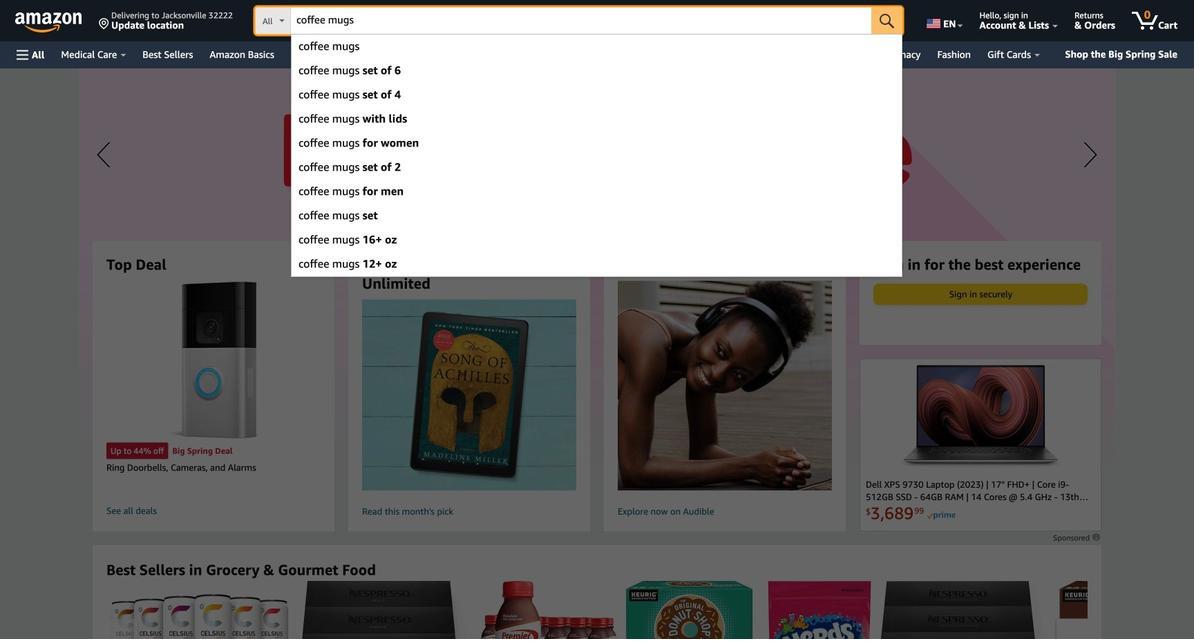 Task type: locate. For each thing, give the bounding box(es) containing it.
Search Amazon text field
[[291, 8, 872, 34]]

amazon image
[[15, 12, 82, 33]]

None submit
[[872, 7, 903, 35]]

list
[[106, 581, 1194, 639]]

the original donut shop regular, single-serve keurig k-cup pods, medium roast coffee pods, 32 count image
[[625, 581, 761, 639]]

none submit inside navigation navigation
[[872, 7, 903, 35]]

premier protein shake, chocolate, 30g protein 1g sugar 24 vitamins minerals nutrients to support immune health, 11.50 fl... image
[[480, 581, 618, 639]]

None search field
[[255, 7, 903, 36]]

main content
[[0, 68, 1194, 639]]



Task type: describe. For each thing, give the bounding box(es) containing it.
none search field inside navigation navigation
[[255, 7, 903, 36]]

navigation navigation
[[0, 0, 1194, 277]]

nespresso capsules vertuoline, double espresso chiaro, medium roast coffee, 10 count (pack of 3) coffee pods, brews 2.7... image
[[878, 581, 1052, 639]]

big spring sale image
[[79, 68, 1115, 483]]

nerds gummy clusters candy, rainbow, resealable 8 ounce bag image
[[768, 581, 872, 639]]

editors' pick for march in kindle unlimited: the song of achilles by madeline miller image
[[350, 300, 588, 491]]

mccafe premium medium roast k-cup coffee pods (32 pods) image
[[1058, 581, 1194, 639]]

ring doorbells, cameras, and alarms image
[[168, 281, 259, 440]]

a woman with headphones listens to audible. image
[[594, 281, 856, 491]]

celsius assorted flavors official variety pack, functional essential energy drinks, 12 fl oz (pack of 12) image
[[106, 594, 293, 639]]

nespresso capsules vertuoline, medium and dark roast coffee, variety pack, stormio, odacio, melozio, 30 count, brews... image
[[300, 581, 473, 639]]



Task type: vqa. For each thing, say whether or not it's contained in the screenshot.
nerds gummy clusters candy, rainbow, resealable 8 ounce bag image
yes



